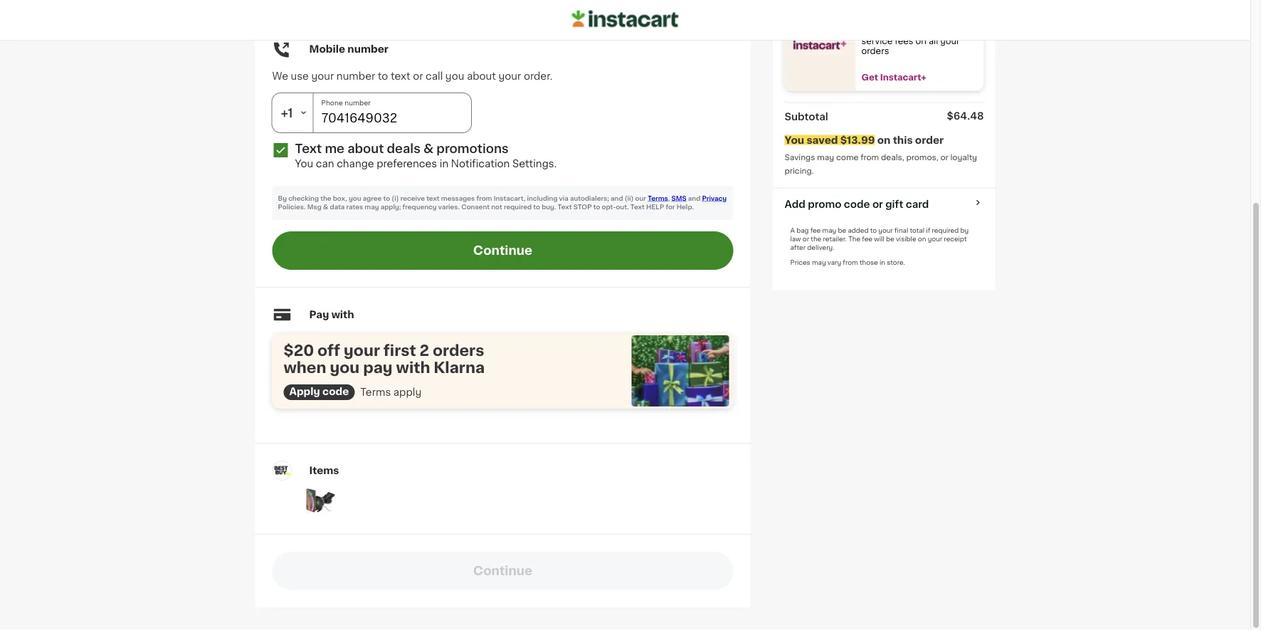 Task type: describe. For each thing, give the bounding box(es) containing it.
including
[[527, 195, 558, 202]]

fees
[[895, 37, 914, 45]]

1 horizontal spatial be
[[886, 236, 895, 242]]

a bag fee may be added to your final total if required by law or the retailer. the fee will be visible on your receipt after delivery.
[[791, 227, 969, 251]]

retailer.
[[823, 236, 847, 242]]

order.
[[524, 71, 553, 81]]

out.
[[616, 204, 629, 210]]

rates
[[346, 204, 363, 210]]

we use your number to text or call you about your order.
[[272, 71, 553, 81]]

pay
[[309, 310, 329, 320]]

to down "including"
[[533, 204, 540, 210]]

card
[[906, 199, 929, 209]]

all
[[929, 37, 939, 45]]

can
[[316, 159, 334, 169]]

home image
[[572, 8, 679, 30]]

iottie autosense wireless charging car & desk mount - black image
[[307, 486, 335, 515]]

your inside free deliveries, reduced service fees on all your orders
[[941, 37, 960, 45]]

we
[[272, 71, 288, 81]]

buy.
[[542, 204, 556, 210]]

frequency
[[403, 204, 437, 210]]

required inside by checking the box, you agree to (i) receive text messages from instacart, including via autodialers; and (ii) our terms , sms and privacy policies. msg & data rates may apply; frequency varies. consent not required to buy. text stop to opt-out. text help for help.
[[504, 204, 532, 210]]

1 vertical spatial number
[[337, 71, 375, 81]]

you inside text me about deals & promotions you can change preferences in notification settings.
[[295, 159, 313, 169]]

continue
[[473, 245, 533, 257]]

deals
[[387, 143, 421, 155]]

apply
[[394, 387, 422, 397]]

apply code
[[289, 387, 349, 397]]

delivery.
[[808, 244, 835, 251]]

your down the if
[[928, 236, 943, 242]]

code inside button
[[844, 199, 870, 209]]

preferences
[[377, 159, 437, 169]]

gift
[[886, 199, 904, 209]]

may down the delivery.
[[812, 259, 826, 266]]

receipt
[[944, 236, 967, 242]]

service
[[862, 37, 893, 45]]

or left call
[[413, 71, 423, 81]]

& inside text me about deals & promotions you can change preferences in notification settings.
[[424, 143, 434, 155]]

0 horizontal spatial terms
[[360, 387, 391, 397]]

help
[[646, 204, 664, 210]]

checking
[[288, 195, 319, 202]]

to left (i)
[[383, 195, 390, 202]]

by
[[961, 227, 969, 234]]

or inside button
[[873, 199, 883, 209]]

$20
[[284, 343, 314, 358]]

those
[[860, 259, 878, 266]]

0 vertical spatial you
[[446, 71, 464, 81]]

after
[[791, 244, 806, 251]]

2 horizontal spatial text
[[631, 204, 645, 210]]

pricing.
[[785, 167, 814, 174]]

add promo code or gift card button
[[785, 197, 929, 211]]

store.
[[887, 259, 906, 266]]

(i)
[[392, 195, 399, 202]]

0 horizontal spatial text
[[391, 71, 411, 81]]

you inside $20 off your first 2 orders when you pay with klarna
[[330, 360, 360, 375]]

in inside text me about deals & promotions you can change preferences in notification settings.
[[440, 159, 449, 169]]

for
[[666, 204, 675, 210]]

orders inside $20 off your first 2 orders when you pay with klarna
[[433, 343, 484, 358]]

added
[[848, 227, 869, 234]]

get instacart+ button
[[856, 73, 984, 82]]

when
[[284, 360, 326, 375]]

saved
[[807, 135, 838, 145]]

opt-
[[602, 204, 616, 210]]

& inside by checking the box, you agree to (i) receive text messages from instacart, including via autodialers; and (ii) our terms , sms and privacy policies. msg & data rates may apply; frequency varies. consent not required to buy. text stop to opt-out. text help for help.
[[323, 204, 328, 210]]

mobile number
[[309, 44, 389, 54]]

use
[[291, 71, 309, 81]]

from for prices
[[843, 259, 858, 266]]

off
[[318, 343, 340, 358]]

subtotal
[[785, 111, 829, 121]]

$13.99
[[841, 135, 875, 145]]

may inside by checking the box, you agree to (i) receive text messages from instacart, including via autodialers; and (ii) our terms , sms and privacy policies. msg & data rates may apply; frequency varies. consent not required to buy. text stop to opt-out. text help for help.
[[365, 204, 379, 210]]

+1
[[281, 107, 293, 119]]

you inside by checking the box, you agree to (i) receive text messages from instacart, including via autodialers; and (ii) our terms , sms and privacy policies. msg & data rates may apply; frequency varies. consent not required to buy. text stop to opt-out. text help for help.
[[349, 195, 361, 202]]

by
[[278, 195, 287, 202]]

0 vertical spatial about
[[467, 71, 496, 81]]

receive
[[401, 195, 425, 202]]

notification
[[451, 159, 510, 169]]

come
[[837, 153, 859, 161]]

stop
[[574, 204, 592, 210]]

by checking the box, you agree to (i) receive text messages from instacart, including via autodialers; and (ii) our terms , sms and privacy policies. msg & data rates may apply; frequency varies. consent not required to buy. text stop to opt-out. text help for help.
[[278, 195, 727, 210]]

may inside savings may come from deals, promos, or loyalty pricing.
[[817, 153, 835, 161]]

,
[[668, 195, 670, 202]]

apply
[[289, 387, 320, 397]]

apply;
[[381, 204, 401, 210]]

will
[[874, 236, 885, 242]]

to down autodialers;
[[594, 204, 600, 210]]

sms
[[672, 195, 687, 202]]

klarna
[[434, 360, 485, 375]]

instacart,
[[494, 195, 526, 202]]

me
[[325, 143, 345, 155]]

prices
[[791, 259, 811, 266]]

1 horizontal spatial fee
[[862, 236, 873, 242]]

bag
[[797, 227, 809, 234]]

deliveries,
[[883, 27, 926, 35]]

continue button
[[272, 231, 734, 270]]

msg
[[307, 204, 322, 210]]

your left order.
[[499, 71, 521, 81]]

1 horizontal spatial you
[[785, 135, 805, 145]]

you saved $13.99 on this order
[[785, 135, 944, 145]]

privacy
[[702, 195, 727, 202]]

savings
[[785, 153, 815, 161]]

first
[[384, 343, 416, 358]]

the
[[849, 236, 861, 242]]

reduced
[[928, 27, 964, 35]]



Task type: vqa. For each thing, say whether or not it's contained in the screenshot.
right Neon
no



Task type: locate. For each thing, give the bounding box(es) containing it.
0 vertical spatial be
[[838, 227, 847, 234]]

if
[[926, 227, 931, 234]]

in left the store.
[[880, 259, 886, 266]]

1 horizontal spatial orders
[[862, 47, 890, 55]]

from
[[861, 153, 879, 161], [477, 195, 492, 202], [843, 259, 858, 266]]

1 horizontal spatial from
[[843, 259, 858, 266]]

2 horizontal spatial from
[[861, 153, 879, 161]]

from right vary
[[843, 259, 858, 266]]

0 vertical spatial code
[[844, 199, 870, 209]]

the inside a bag fee may be added to your final total if required by law or the retailer. the fee will be visible on your receipt after delivery.
[[811, 236, 822, 242]]

0 vertical spatial number
[[348, 44, 389, 54]]

law
[[791, 236, 801, 242]]

1 vertical spatial with
[[396, 360, 430, 375]]

0 horizontal spatial in
[[440, 159, 449, 169]]

call
[[426, 71, 443, 81]]

code
[[844, 199, 870, 209], [323, 387, 349, 397]]

2 vertical spatial you
[[330, 360, 360, 375]]

1 vertical spatial be
[[886, 236, 895, 242]]

0 vertical spatial fee
[[811, 227, 821, 234]]

0 vertical spatial in
[[440, 159, 449, 169]]

savings may come from deals, promos, or loyalty pricing.
[[785, 153, 980, 174]]

$64.48
[[947, 111, 984, 121]]

fee
[[811, 227, 821, 234], [862, 236, 873, 242]]

1 and from the left
[[611, 195, 623, 202]]

you right call
[[446, 71, 464, 81]]

be up retailer. in the right of the page
[[838, 227, 847, 234]]

may inside a bag fee may be added to your final total if required by law or the retailer. the fee will be visible on your receipt after delivery.
[[823, 227, 837, 234]]

required inside a bag fee may be added to your final total if required by law or the retailer. the fee will be visible on your receipt after delivery.
[[932, 227, 959, 234]]

consent
[[462, 204, 490, 210]]

code right apply at the left of page
[[323, 387, 349, 397]]

change
[[337, 159, 374, 169]]

your inside $20 off your first 2 orders when you pay with klarna
[[344, 343, 380, 358]]

with
[[332, 310, 354, 320], [396, 360, 430, 375]]

may down the saved
[[817, 153, 835, 161]]

privacy link
[[702, 195, 727, 202]]

your right use
[[311, 71, 334, 81]]

pay
[[363, 360, 393, 375]]

orders up klarna
[[433, 343, 484, 358]]

autodialers;
[[570, 195, 609, 202]]

required up receipt
[[932, 227, 959, 234]]

text down our on the right of page
[[631, 204, 645, 210]]

with right pay at left
[[332, 310, 354, 320]]

messages
[[441, 195, 475, 202]]

from up consent
[[477, 195, 492, 202]]

terms link
[[648, 195, 668, 202]]

our
[[635, 195, 646, 202]]

0 horizontal spatial about
[[348, 143, 384, 155]]

text inside text me about deals & promotions you can change preferences in notification settings.
[[295, 143, 322, 155]]

on down total
[[918, 236, 927, 242]]

a
[[791, 227, 795, 234]]

0 horizontal spatial be
[[838, 227, 847, 234]]

order
[[915, 135, 944, 145]]

0 vertical spatial orders
[[862, 47, 890, 55]]

with down 2
[[396, 360, 430, 375]]

text down via at the top
[[558, 204, 572, 210]]

about up change at the left
[[348, 143, 384, 155]]

0 horizontal spatial orders
[[433, 343, 484, 358]]

in down promotions
[[440, 159, 449, 169]]

1 horizontal spatial terms
[[648, 195, 668, 202]]

0 vertical spatial with
[[332, 310, 354, 320]]

text up can
[[295, 143, 322, 155]]

about right call
[[467, 71, 496, 81]]

add
[[785, 199, 806, 209]]

1 horizontal spatial &
[[424, 143, 434, 155]]

you left can
[[295, 159, 313, 169]]

free deliveries, reduced service fees on all your orders
[[862, 27, 967, 55]]

1 horizontal spatial in
[[880, 259, 886, 266]]

free
[[862, 27, 881, 35]]

1 vertical spatial code
[[323, 387, 349, 397]]

2
[[420, 343, 429, 358]]

data
[[330, 204, 345, 210]]

and up help.
[[688, 195, 701, 202]]

0 vertical spatial you
[[785, 135, 805, 145]]

or inside savings may come from deals, promos, or loyalty pricing.
[[941, 153, 949, 161]]

to
[[378, 71, 388, 81], [383, 195, 390, 202], [533, 204, 540, 210], [594, 204, 600, 210], [871, 227, 877, 234]]

2 and from the left
[[688, 195, 701, 202]]

2 vertical spatial from
[[843, 259, 858, 266]]

get
[[862, 73, 879, 81]]

the
[[320, 195, 331, 202], [811, 236, 822, 242]]

sms link
[[672, 195, 687, 202]]

may down agree
[[365, 204, 379, 210]]

the left box,
[[320, 195, 331, 202]]

your up pay
[[344, 343, 380, 358]]

vary
[[828, 259, 842, 266]]

0 vertical spatial the
[[320, 195, 331, 202]]

1 vertical spatial the
[[811, 236, 822, 242]]

agree
[[363, 195, 382, 202]]

box,
[[333, 195, 347, 202]]

0 vertical spatial text
[[391, 71, 411, 81]]

terms inside by checking the box, you agree to (i) receive text messages from instacart, including via autodialers; and (ii) our terms , sms and privacy policies. msg & data rates may apply; frequency varies. consent not required to buy. text stop to opt-out. text help for help.
[[648, 195, 668, 202]]

the inside by checking the box, you agree to (i) receive text messages from instacart, including via autodialers; and (ii) our terms , sms and privacy policies. msg & data rates may apply; frequency varies. consent not required to buy. text stop to opt-out. text help for help.
[[320, 195, 331, 202]]

1 vertical spatial you
[[349, 195, 361, 202]]

to inside a bag fee may be added to your final total if required by law or the retailer. the fee will be visible on your receipt after delivery.
[[871, 227, 877, 234]]

settings.
[[513, 159, 557, 169]]

1 horizontal spatial and
[[688, 195, 701, 202]]

0 horizontal spatial &
[[323, 204, 328, 210]]

to up phone number phone field
[[378, 71, 388, 81]]

0 horizontal spatial fee
[[811, 227, 821, 234]]

1 horizontal spatial about
[[467, 71, 496, 81]]

text up frequency
[[427, 195, 440, 202]]

terms up help
[[648, 195, 668, 202]]

promotions
[[437, 143, 509, 155]]

on inside a bag fee may be added to your final total if required by law or the retailer. the fee will be visible on your receipt after delivery.
[[918, 236, 927, 242]]

1 horizontal spatial with
[[396, 360, 430, 375]]

this
[[893, 135, 913, 145]]

0 horizontal spatial and
[[611, 195, 623, 202]]

and up out.
[[611, 195, 623, 202]]

1 vertical spatial orders
[[433, 343, 484, 358]]

required down instacart,
[[504, 204, 532, 210]]

fee left will
[[862, 236, 873, 242]]

number down mobile number
[[337, 71, 375, 81]]

or inside a bag fee may be added to your final total if required by law or the retailer. the fee will be visible on your receipt after delivery.
[[803, 236, 810, 242]]

not
[[491, 204, 502, 210]]

& right deals
[[424, 143, 434, 155]]

final
[[895, 227, 909, 234]]

0 horizontal spatial text
[[295, 143, 322, 155]]

code up added at the top right of page
[[844, 199, 870, 209]]

0 vertical spatial on
[[916, 37, 927, 45]]

your down reduced
[[941, 37, 960, 45]]

to up will
[[871, 227, 877, 234]]

1 vertical spatial in
[[880, 259, 886, 266]]

or left gift
[[873, 199, 883, 209]]

0 horizontal spatial with
[[332, 310, 354, 320]]

1 horizontal spatial text
[[427, 195, 440, 202]]

terms
[[648, 195, 668, 202], [360, 387, 391, 397]]

you up savings
[[785, 135, 805, 145]]

number right mobile
[[348, 44, 389, 54]]

1 vertical spatial &
[[323, 204, 328, 210]]

the up the delivery.
[[811, 236, 822, 242]]

1 vertical spatial about
[[348, 143, 384, 155]]

from inside by checking the box, you agree to (i) receive text messages from instacart, including via autodialers; and (ii) our terms , sms and privacy policies. msg & data rates may apply; frequency varies. consent not required to buy. text stop to opt-out. text help for help.
[[477, 195, 492, 202]]

total
[[910, 227, 925, 234]]

from inside savings may come from deals, promos, or loyalty pricing.
[[861, 153, 879, 161]]

prices may vary from those in store.
[[791, 259, 906, 266]]

orders inside free deliveries, reduced service fees on all your orders
[[862, 47, 890, 55]]

you down off
[[330, 360, 360, 375]]

&
[[424, 143, 434, 155], [323, 204, 328, 210]]

items
[[309, 466, 339, 476]]

be right will
[[886, 236, 895, 242]]

1 vertical spatial terms
[[360, 387, 391, 397]]

on inside free deliveries, reduced service fees on all your orders
[[916, 37, 927, 45]]

0 vertical spatial &
[[424, 143, 434, 155]]

on
[[916, 37, 927, 45], [878, 135, 891, 145], [918, 236, 927, 242]]

on left "all"
[[916, 37, 927, 45]]

1 horizontal spatial text
[[558, 204, 572, 210]]

pay with
[[309, 310, 354, 320]]

1 horizontal spatial the
[[811, 236, 822, 242]]

1 vertical spatial text
[[427, 195, 440, 202]]

Select a country button
[[272, 93, 313, 132]]

may up retailer. in the right of the page
[[823, 227, 837, 234]]

text
[[295, 143, 322, 155], [558, 204, 572, 210], [631, 204, 645, 210]]

1 vertical spatial you
[[295, 159, 313, 169]]

you up rates
[[349, 195, 361, 202]]

0 vertical spatial terms
[[648, 195, 668, 202]]

& right msg in the left of the page
[[323, 204, 328, 210]]

2 vertical spatial on
[[918, 236, 927, 242]]

terms apply
[[360, 387, 422, 397]]

deals,
[[881, 153, 905, 161]]

0 horizontal spatial from
[[477, 195, 492, 202]]

required
[[504, 204, 532, 210], [932, 227, 959, 234]]

or left loyalty
[[941, 153, 949, 161]]

1 horizontal spatial code
[[844, 199, 870, 209]]

(ii)
[[625, 195, 634, 202]]

fee right the bag
[[811, 227, 821, 234]]

text left call
[[391, 71, 411, 81]]

Phone number telephone field
[[313, 93, 471, 132]]

0 horizontal spatial the
[[320, 195, 331, 202]]

on left this
[[878, 135, 891, 145]]

1 vertical spatial from
[[477, 195, 492, 202]]

orders down service on the right top of the page
[[862, 47, 890, 55]]

number
[[348, 44, 389, 54], [337, 71, 375, 81]]

1 vertical spatial required
[[932, 227, 959, 234]]

about inside text me about deals & promotions you can change preferences in notification settings.
[[348, 143, 384, 155]]

varies.
[[438, 204, 460, 210]]

with inside $20 off your first 2 orders when you pay with klarna
[[396, 360, 430, 375]]

instacart+
[[881, 73, 927, 81]]

0 horizontal spatial required
[[504, 204, 532, 210]]

1 vertical spatial on
[[878, 135, 891, 145]]

0 horizontal spatial code
[[323, 387, 349, 397]]

0 vertical spatial from
[[861, 153, 879, 161]]

text inside by checking the box, you agree to (i) receive text messages from instacart, including via autodialers; and (ii) our terms , sms and privacy policies. msg & data rates may apply; frequency varies. consent not required to buy. text stop to opt-out. text help for help.
[[427, 195, 440, 202]]

visible
[[896, 236, 917, 242]]

orders
[[862, 47, 890, 55], [433, 343, 484, 358]]

0 vertical spatial required
[[504, 204, 532, 210]]

from down you saved $13.99 on this order at the top of the page
[[861, 153, 879, 161]]

may
[[817, 153, 835, 161], [365, 204, 379, 210], [823, 227, 837, 234], [812, 259, 826, 266]]

1 vertical spatial fee
[[862, 236, 873, 242]]

promo
[[808, 199, 842, 209]]

0 horizontal spatial you
[[295, 159, 313, 169]]

your up will
[[879, 227, 893, 234]]

or down the bag
[[803, 236, 810, 242]]

policies.
[[278, 204, 306, 210]]

loyalty
[[951, 153, 978, 161]]

get instacart+
[[862, 73, 927, 81]]

terms down pay
[[360, 387, 391, 397]]

via
[[559, 195, 569, 202]]

1 horizontal spatial required
[[932, 227, 959, 234]]

text me about deals & promotions you can change preferences in notification settings.
[[295, 143, 557, 169]]

from for savings
[[861, 153, 879, 161]]



